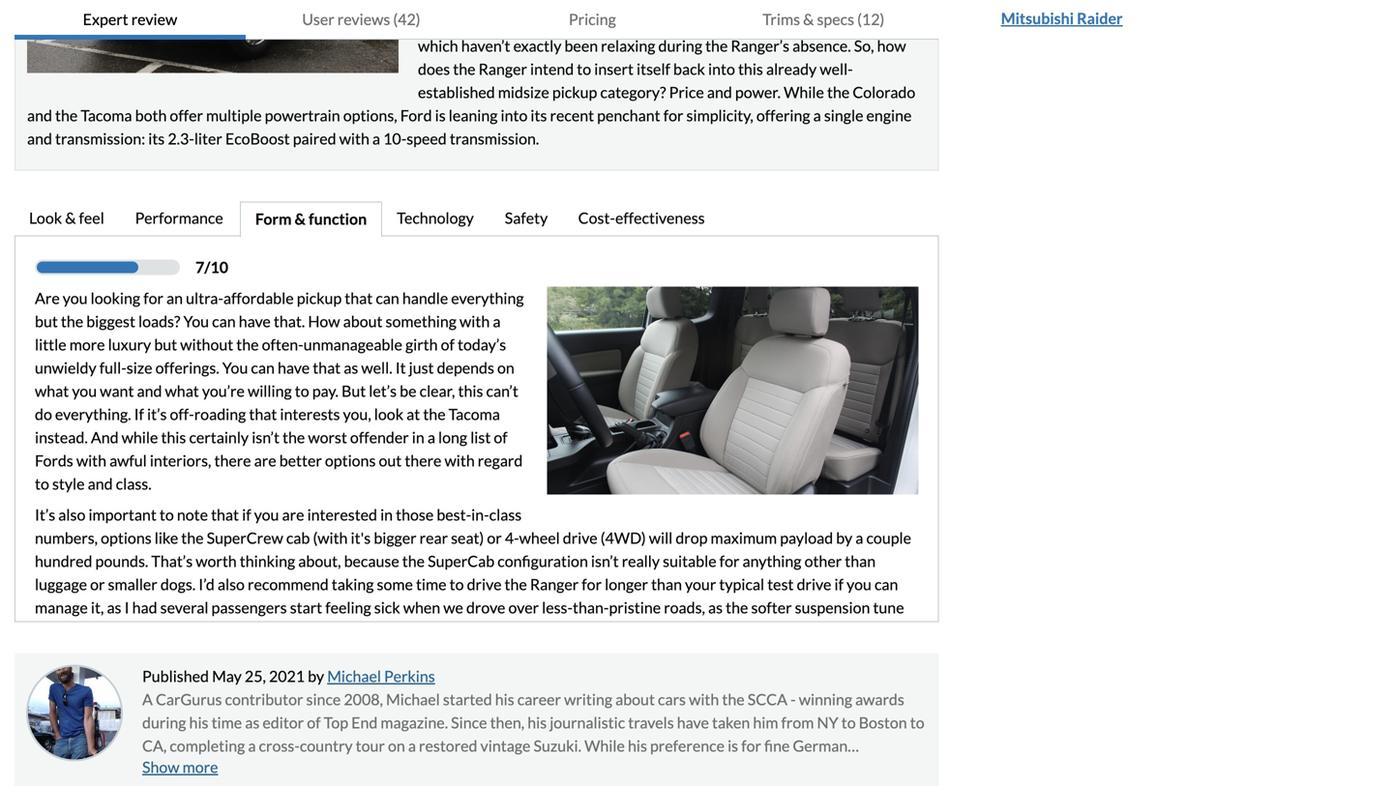 Task type: locate. For each thing, give the bounding box(es) containing it.
little
[[35, 335, 66, 354]]

isn't down the (4wd)
[[591, 552, 619, 571]]

since
[[451, 714, 487, 733]]

0 horizontal spatial are
[[254, 452, 276, 470]]

corvette
[[226, 784, 287, 787]]

1 tab list from the top
[[15, 0, 939, 40]]

0 horizontal spatial have
[[239, 312, 271, 331]]

than up roads,
[[651, 575, 682, 594]]

specs
[[817, 10, 855, 29]]

hundred
[[35, 552, 92, 571]]

it's also important to note that if you are interested in those best-in-class numbers, options like the supercrew cab (with it's bigger rear seat) or 4-wheel drive (4wd) will drop maximum payload by a couple hundred pounds. that's worth thinking about, because the supercab configuration isn't really suitable for anything other than luggage or smaller dogs. i'd also recommend taking some time to drive the ranger for longer than your typical test drive if you can manage it, as i had several passengers start feeling sick when we drove over less-than-pristine roads, as the softer suspension tune had the truck floating up and down quite a bit.
[[35, 506, 912, 641]]

0 vertical spatial options
[[325, 452, 376, 470]]

1 vertical spatial also
[[218, 575, 245, 594]]

0 vertical spatial more
[[69, 335, 105, 354]]

form & function
[[255, 210, 367, 228]]

by up since
[[308, 667, 324, 686]]

2 horizontal spatial in
[[491, 784, 504, 787]]

wheel
[[519, 529, 560, 548]]

the down room
[[369, 784, 392, 787]]

than
[[845, 552, 876, 571], [651, 575, 682, 594]]

0 vertical spatial in
[[412, 428, 425, 447]]

2 horizontal spatial have
[[677, 714, 709, 733]]

1 horizontal spatial down
[[329, 784, 366, 787]]

options inside 'are you looking for an ultra-affordable pickup that can handle everything but the biggest loads? you can have that. how about something with a little more luxury but without the often-unmanageable girth of today's unwieldy full-size offerings. you can have that as well. it just depends on what you want and what you're willing to pay. but let's be clear, this can't do everything. if it's off-roading that interests you, look at the tacoma instead. and while this certainly isn't the worst offender in a long list of fords with awful interiors, there are better options out there with regard to style and class.'
[[325, 452, 376, 470]]

trims
[[763, 10, 800, 29]]

2 horizontal spatial &
[[803, 10, 814, 29]]

0 horizontal spatial &
[[65, 209, 76, 228]]

career
[[518, 691, 561, 709]]

in inside a cargurus contributor since 2008, michael started his career writing about cars with the scca - winning awards during his time as editor of top end magazine. since then, his journalistic travels have taken him from ny to boston to ca, completing a cross-country tour on a restored vintage suzuki. while his preference is for fine german automobiles - and the extra leg room they so often afford - his first automobile memories center around impromptu mustang vs. corvette races down the local highway, in the backseat of his father's latest acquisition.
[[491, 784, 504, 787]]

&
[[803, 10, 814, 29], [65, 209, 76, 228], [295, 210, 306, 228]]

i'd
[[199, 575, 215, 594]]

and
[[91, 428, 119, 447]]

had down manage
[[35, 622, 60, 641]]

performance tab
[[121, 202, 240, 238]]

memories
[[668, 760, 735, 779]]

about inside a cargurus contributor since 2008, michael started his career writing about cars with the scca - winning awards during his time as editor of top end magazine. since then, his journalistic travels have taken him from ny to boston to ca, completing a cross-country tour on a restored vintage suzuki. while his preference is for fine german automobiles - and the extra leg room they so often afford - his first automobile memories center around impromptu mustang vs. corvette races down the local highway, in the backseat of his father's latest acquisition.
[[616, 691, 655, 709]]

can up willing
[[251, 359, 275, 378]]

0 horizontal spatial about
[[343, 312, 383, 331]]

0 horizontal spatial drive
[[467, 575, 502, 594]]

technology tab
[[382, 202, 490, 238]]

pristine
[[609, 599, 661, 618]]

with up today's
[[460, 312, 490, 331]]

if
[[242, 506, 251, 525], [835, 575, 844, 594]]

that's
[[151, 552, 193, 571]]

review
[[131, 10, 177, 29]]

michael inside a cargurus contributor since 2008, michael started his career writing about cars with the scca - winning awards during his time as editor of top end magazine. since then, his journalistic travels have taken him from ny to boston to ca, completing a cross-country tour on a restored vintage suzuki. while his preference is for fine german automobiles - and the extra leg room they so often afford - his first automobile memories center around impromptu mustang vs. corvette races down the local highway, in the backseat of his father's latest acquisition.
[[386, 691, 440, 709]]

drive
[[563, 529, 598, 548], [467, 575, 502, 594], [797, 575, 832, 594]]

to
[[295, 382, 309, 401], [35, 475, 49, 494], [160, 506, 174, 525], [450, 575, 464, 594], [842, 714, 856, 733], [910, 714, 925, 733]]

1 vertical spatial tab list
[[15, 202, 939, 238]]

start
[[290, 599, 322, 618]]

- up "from"
[[791, 691, 796, 709]]

class.
[[116, 475, 152, 494]]

0 vertical spatial about
[[343, 312, 383, 331]]

fords
[[35, 452, 73, 470]]

mitsubishi
[[1001, 9, 1074, 28]]

1 horizontal spatial michael
[[386, 691, 440, 709]]

more up the unwieldy
[[69, 335, 105, 354]]

form
[[255, 210, 292, 228]]

in inside 'are you looking for an ultra-affordable pickup that can handle everything but the biggest loads? you can have that. how about something with a little more luxury but without the often-unmanageable girth of today's unwieldy full-size offerings. you can have that as well. it just depends on what you want and what you're willing to pay. but let's be clear, this can't do everything. if it's off-roading that interests you, look at the tacoma instead. and while this certainly isn't the worst offender in a long list of fords with awful interiors, there are better options out there with regard to style and class.'
[[412, 428, 425, 447]]

0 horizontal spatial in
[[380, 506, 393, 525]]

anything
[[743, 552, 802, 571]]

1 horizontal spatial options
[[325, 452, 376, 470]]

latest
[[690, 784, 728, 787]]

1 horizontal spatial there
[[405, 452, 442, 470]]

0 horizontal spatial options
[[101, 529, 152, 548]]

for up typical
[[720, 552, 740, 571]]

if up the supercrew
[[242, 506, 251, 525]]

or left 4-
[[487, 529, 502, 548]]

0 vertical spatial are
[[254, 452, 276, 470]]

trims & specs (12) tab
[[708, 0, 939, 40]]

0 vertical spatial had
[[132, 599, 157, 618]]

michael perkins link
[[327, 667, 435, 686]]

1 vertical spatial time
[[212, 714, 242, 733]]

1 vertical spatial by
[[308, 667, 324, 686]]

will
[[649, 529, 673, 548]]

also up numbers,
[[58, 506, 86, 525]]

his up backseat
[[535, 760, 554, 779]]

2 vertical spatial have
[[677, 714, 709, 733]]

0 vertical spatial if
[[242, 506, 251, 525]]

1 horizontal spatial if
[[835, 575, 844, 594]]

leg
[[329, 760, 349, 779]]

1 horizontal spatial but
[[154, 335, 177, 354]]

0 vertical spatial than
[[845, 552, 876, 571]]

about inside 'are you looking for an ultra-affordable pickup that can handle everything but the biggest loads? you can have that. how about something with a little more luxury but without the often-unmanageable girth of today's unwieldy full-size offerings. you can have that as well. it just depends on what you want and what you're willing to pay. but let's be clear, this can't do everything. if it's off-roading that interests you, look at the tacoma instead. and while this certainly isn't the worst offender in a long list of fords with awful interiors, there are better options out there with regard to style and class.'
[[343, 312, 383, 331]]

girth
[[405, 335, 438, 354]]

a left bit.
[[309, 622, 317, 641]]

test
[[768, 575, 794, 594]]

1 horizontal spatial or
[[487, 529, 502, 548]]

for left "an"
[[143, 289, 163, 308]]

with inside a cargurus contributor since 2008, michael started his career writing about cars with the scca - winning awards during his time as editor of top end magazine. since then, his journalistic travels have taken him from ny to boston to ca, completing a cross-country tour on a restored vintage suzuki. while his preference is for fine german automobiles - and the extra leg room they so often afford - his first automobile memories center around impromptu mustang vs. corvette races down the local highway, in the backseat of his father's latest acquisition.
[[689, 691, 719, 709]]

0 horizontal spatial there
[[214, 452, 251, 470]]

of
[[441, 335, 455, 354], [494, 428, 508, 447], [307, 714, 321, 733], [595, 784, 609, 787]]

automobile
[[588, 760, 665, 779]]

country
[[300, 737, 353, 756]]

can up tune
[[875, 575, 899, 594]]

1 horizontal spatial more
[[183, 758, 218, 777]]

to down fords
[[35, 475, 49, 494]]

tab panel
[[15, 236, 939, 643]]

& right the 'form'
[[295, 210, 306, 228]]

in down afford
[[491, 784, 504, 787]]

as left "i"
[[107, 599, 121, 618]]

1 horizontal spatial also
[[218, 575, 245, 594]]

isn't up better
[[252, 428, 280, 447]]

have down often-
[[278, 359, 310, 378]]

0 vertical spatial by
[[836, 529, 853, 548]]

willing
[[248, 382, 292, 401]]

boston
[[859, 714, 907, 733]]

1 horizontal spatial about
[[616, 691, 655, 709]]

isn't inside it's also important to note that if you are interested in those best-in-class numbers, options like the supercrew cab (with it's bigger rear seat) or 4-wheel drive (4wd) will drop maximum payload by a couple hundred pounds. that's worth thinking about, because the supercab configuration isn't really suitable for anything other than luggage or smaller dogs. i'd also recommend taking some time to drive the ranger for longer than your typical test drive if you can manage it, as i had several passengers start feeling sick when we drove over less-than-pristine roads, as the softer suspension tune had the truck floating up and down quite a bit.
[[591, 552, 619, 571]]

0 horizontal spatial time
[[212, 714, 242, 733]]

be
[[400, 382, 417, 401]]

1 horizontal spatial had
[[132, 599, 157, 618]]

time up completing
[[212, 714, 242, 733]]

look & feel tab
[[15, 202, 121, 238]]

time
[[416, 575, 447, 594], [212, 714, 242, 733]]

the down bigger
[[402, 552, 425, 571]]

1 vertical spatial are
[[282, 506, 304, 525]]

have inside a cargurus contributor since 2008, michael started his career writing about cars with the scca - winning awards during his time as editor of top end magazine. since then, his journalistic travels have taken him from ny to boston to ca, completing a cross-country tour on a restored vintage suzuki. while his preference is for fine german automobiles - and the extra leg room they so often afford - his first automobile memories center around impromptu mustang vs. corvette races down the local highway, in the backseat of his father's latest acquisition.
[[677, 714, 709, 733]]

but down loads?
[[154, 335, 177, 354]]

but
[[35, 312, 58, 331], [154, 335, 177, 354]]

roading
[[194, 405, 246, 424]]

1 horizontal spatial by
[[836, 529, 853, 548]]

a left long
[[428, 428, 435, 447]]

0 horizontal spatial on
[[388, 737, 405, 756]]

and right the up
[[202, 622, 228, 641]]

trims & specs (12)
[[763, 10, 885, 29]]

tab list
[[15, 0, 939, 40], [15, 202, 939, 238]]

as down unmanageable
[[344, 359, 358, 378]]

1 horizontal spatial on
[[497, 359, 515, 378]]

mustang
[[142, 784, 202, 787]]

in down the at
[[412, 428, 425, 447]]

also right the i'd
[[218, 575, 245, 594]]

& for form
[[295, 210, 306, 228]]

than down the couple
[[845, 552, 876, 571]]

a down magazine.
[[408, 737, 416, 756]]

on inside a cargurus contributor since 2008, michael started his career writing about cars with the scca - winning awards during his time as editor of top end magazine. since then, his journalistic travels have taken him from ny to boston to ca, completing a cross-country tour on a restored vintage suzuki. while his preference is for fine german automobiles - and the extra leg room they so often afford - his first automobile memories center around impromptu mustang vs. corvette races down the local highway, in the backseat of his father's latest acquisition.
[[388, 737, 405, 756]]

0 horizontal spatial more
[[69, 335, 105, 354]]

unwieldy
[[35, 359, 96, 378]]

0 horizontal spatial also
[[58, 506, 86, 525]]

can't
[[486, 382, 519, 401]]

want
[[100, 382, 134, 401]]

0 horizontal spatial isn't
[[252, 428, 280, 447]]

1 vertical spatial have
[[278, 359, 310, 378]]

1 vertical spatial on
[[388, 737, 405, 756]]

if up suspension
[[835, 575, 844, 594]]

roads,
[[664, 599, 705, 618]]

1 vertical spatial if
[[835, 575, 844, 594]]

backseat
[[532, 784, 592, 787]]

michael up magazine.
[[386, 691, 440, 709]]

just
[[409, 359, 434, 378]]

1 vertical spatial in
[[380, 506, 393, 525]]

1 horizontal spatial in
[[412, 428, 425, 447]]

1 vertical spatial options
[[101, 529, 152, 548]]

completing
[[170, 737, 245, 756]]

1 horizontal spatial you
[[222, 359, 248, 378]]

to right 'boston'
[[910, 714, 925, 733]]

a down everything
[[493, 312, 501, 331]]

and up corvette
[[237, 760, 262, 779]]

down inside a cargurus contributor since 2008, michael started his career writing about cars with the scca - winning awards during his time as editor of top end magazine. since then, his journalistic travels have taken him from ny to boston to ca, completing a cross-country tour on a restored vintage suzuki. while his preference is for fine german automobiles - and the extra leg room they so often afford - his first automobile memories center around impromptu mustang vs. corvette races down the local highway, in the backseat of his father's latest acquisition.
[[329, 784, 366, 787]]

you up everything.
[[72, 382, 97, 401]]

there right out
[[405, 452, 442, 470]]

are
[[254, 452, 276, 470], [282, 506, 304, 525]]

this up tacoma
[[458, 382, 483, 401]]

suitable
[[663, 552, 717, 571]]

mitsubishi raider
[[1001, 9, 1123, 28]]

pricing tab
[[477, 0, 708, 40]]

pay.
[[312, 382, 339, 401]]

show
[[142, 758, 180, 777]]

performance
[[135, 209, 223, 228]]

1 horizontal spatial &
[[295, 210, 306, 228]]

that inside it's also important to note that if you are interested in those best-in-class numbers, options like the supercrew cab (with it's bigger rear seat) or 4-wheel drive (4wd) will drop maximum payload by a couple hundred pounds. that's worth thinking about, because the supercab configuration isn't really suitable for anything other than luggage or smaller dogs. i'd also recommend taking some time to drive the ranger for longer than your typical test drive if you can manage it, as i had several passengers start feeling sick when we drove over less-than-pristine roads, as the softer suspension tune had the truck floating up and down quite a bit.
[[211, 506, 239, 525]]

there down certainly
[[214, 452, 251, 470]]

1 vertical spatial down
[[329, 784, 366, 787]]

2 vertical spatial in
[[491, 784, 504, 787]]

0 vertical spatial isn't
[[252, 428, 280, 447]]

what up do
[[35, 382, 69, 401]]

you up suspension
[[847, 575, 872, 594]]

0 vertical spatial but
[[35, 312, 58, 331]]

for right "is"
[[742, 737, 762, 756]]

so
[[424, 760, 439, 779]]

his
[[495, 691, 515, 709], [189, 714, 209, 733], [528, 714, 547, 733], [628, 737, 647, 756], [535, 760, 554, 779], [612, 784, 632, 787]]

drive up 'drove'
[[467, 575, 502, 594]]

with
[[460, 312, 490, 331], [76, 452, 106, 470], [445, 452, 475, 470], [689, 691, 719, 709]]

(with
[[313, 529, 348, 548]]

1 vertical spatial more
[[183, 758, 218, 777]]

0 horizontal spatial down
[[231, 622, 268, 641]]

preference
[[650, 737, 725, 756]]

supercab
[[428, 552, 495, 571]]

you
[[63, 289, 88, 308], [72, 382, 97, 401], [254, 506, 279, 525], [847, 575, 872, 594]]

and right "style"
[[88, 475, 113, 494]]

in inside it's also important to note that if you are interested in those best-in-class numbers, options like the supercrew cab (with it's bigger rear seat) or 4-wheel drive (4wd) will drop maximum payload by a couple hundred pounds. that's worth thinking about, because the supercab configuration isn't really suitable for anything other than luggage or smaller dogs. i'd also recommend taking some time to drive the ranger for longer than your typical test drive if you can manage it, as i had several passengers start feeling sick when we drove over less-than-pristine roads, as the softer suspension tune had the truck floating up and down quite a bit.
[[380, 506, 393, 525]]

1 horizontal spatial drive
[[563, 529, 598, 548]]

- right afford
[[527, 760, 532, 779]]

time up when
[[416, 575, 447, 594]]

feeling
[[325, 599, 371, 618]]

0 horizontal spatial you
[[183, 312, 209, 331]]

had right "i"
[[132, 599, 157, 618]]

0 horizontal spatial than
[[651, 575, 682, 594]]

1 horizontal spatial have
[[278, 359, 310, 378]]

about up unmanageable
[[343, 312, 383, 331]]

what up off-
[[165, 382, 199, 401]]

of down automobile
[[595, 784, 609, 787]]

the right the at
[[423, 405, 446, 424]]

1 horizontal spatial than
[[845, 552, 876, 571]]

you down ultra-
[[183, 312, 209, 331]]

& left specs
[[803, 10, 814, 29]]

but down the are
[[35, 312, 58, 331]]

(12)
[[858, 10, 885, 29]]

as
[[344, 359, 358, 378], [107, 599, 121, 618], [708, 599, 723, 618], [245, 714, 260, 733]]

softer
[[751, 599, 792, 618]]

1 vertical spatial or
[[90, 575, 105, 594]]

can inside it's also important to note that if you are interested in those best-in-class numbers, options like the supercrew cab (with it's bigger rear seat) or 4-wheel drive (4wd) will drop maximum payload by a couple hundred pounds. that's worth thinking about, because the supercab configuration isn't really suitable for anything other than luggage or smaller dogs. i'd also recommend taking some time to drive the ranger for longer than your typical test drive if you can manage it, as i had several passengers start feeling sick when we drove over less-than-pristine roads, as the softer suspension tune had the truck floating up and down quite a bit.
[[875, 575, 899, 594]]

as inside a cargurus contributor since 2008, michael started his career writing about cars with the scca - winning awards during his time as editor of top end magazine. since then, his journalistic travels have taken him from ny to boston to ca, completing a cross-country tour on a restored vintage suzuki. while his preference is for fine german automobiles - and the extra leg room they so often afford - his first automobile memories center around impromptu mustang vs. corvette races down the local highway, in the backseat of his father's latest acquisition.
[[245, 714, 260, 733]]

for inside 'are you looking for an ultra-affordable pickup that can handle everything but the biggest loads? you can have that. how about something with a little more luxury but without the often-unmanageable girth of today's unwieldy full-size offerings. you can have that as well. it just depends on what you want and what you're willing to pay. but let's be clear, this can't do everything. if it's off-roading that interests you, look at the tacoma instead. and while this certainly isn't the worst offender in a long list of fords with awful interiors, there are better options out there with regard to style and class.'
[[143, 289, 163, 308]]

down
[[231, 622, 268, 641], [329, 784, 366, 787]]

1 vertical spatial isn't
[[591, 552, 619, 571]]

0 vertical spatial this
[[458, 382, 483, 401]]

you
[[183, 312, 209, 331], [222, 359, 248, 378]]

2 tab list from the top
[[15, 202, 939, 238]]

tab panel containing 7
[[15, 236, 939, 643]]

user
[[302, 10, 335, 29]]

fine
[[765, 737, 790, 756]]

1 vertical spatial about
[[616, 691, 655, 709]]

& left feel
[[65, 209, 76, 228]]

longer
[[605, 575, 648, 594]]

the left often-
[[236, 335, 259, 354]]

some
[[377, 575, 413, 594]]

taking
[[332, 575, 374, 594]]

his up automobile
[[628, 737, 647, 756]]

0 vertical spatial down
[[231, 622, 268, 641]]

1 horizontal spatial what
[[165, 382, 199, 401]]

0 vertical spatial on
[[497, 359, 515, 378]]

local
[[395, 784, 427, 787]]

his up then,
[[495, 691, 515, 709]]

are inside it's also important to note that if you are interested in those best-in-class numbers, options like the supercrew cab (with it's bigger rear seat) or 4-wheel drive (4wd) will drop maximum payload by a couple hundred pounds. that's worth thinking about, because the supercab configuration isn't really suitable for anything other than luggage or smaller dogs. i'd also recommend taking some time to drive the ranger for longer than your typical test drive if you can manage it, as i had several passengers start feeling sick when we drove over less-than-pristine roads, as the softer suspension tune had the truck floating up and down quite a bit.
[[282, 506, 304, 525]]

0 horizontal spatial or
[[90, 575, 105, 594]]

down inside it's also important to note that if you are interested in those best-in-class numbers, options like the supercrew cab (with it's bigger rear seat) or 4-wheel drive (4wd) will drop maximum payload by a couple hundred pounds. that's worth thinking about, because the supercab configuration isn't really suitable for anything other than luggage or smaller dogs. i'd also recommend taking some time to drive the ranger for longer than your typical test drive if you can manage it, as i had several passengers start feeling sick when we drove over less-than-pristine roads, as the softer suspension tune had the truck floating up and down quite a bit.
[[231, 622, 268, 641]]

0 horizontal spatial had
[[35, 622, 60, 641]]

about
[[343, 312, 383, 331], [616, 691, 655, 709]]

0 vertical spatial tab list
[[15, 0, 939, 40]]

user reviews (42) tab
[[246, 0, 477, 40]]

cab
[[286, 529, 310, 548]]

with right cars
[[689, 691, 719, 709]]

are inside 'are you looking for an ultra-affordable pickup that can handle everything but the biggest loads? you can have that. how about something with a little more luxury but without the often-unmanageable girth of today's unwieldy full-size offerings. you can have that as well. it just depends on what you want and what you're willing to pay. but let's be clear, this can't do everything. if it's off-roading that interests you, look at the tacoma instead. and while this certainly isn't the worst offender in a long list of fords with awful interiors, there are better options out there with regard to style and class.'
[[254, 452, 276, 470]]

look & feel
[[29, 209, 104, 228]]

1 horizontal spatial are
[[282, 506, 304, 525]]

1 horizontal spatial isn't
[[591, 552, 619, 571]]

you up you're
[[222, 359, 248, 378]]

a left the couple
[[856, 529, 864, 548]]

mitsubishi raider link
[[1001, 7, 1123, 30]]

impromptu
[[836, 760, 912, 779]]

are left better
[[254, 452, 276, 470]]

- up corvette
[[229, 760, 234, 779]]

show more button
[[142, 758, 218, 777]]

michael up 2008,
[[327, 667, 381, 686]]

drive right the wheel
[[563, 529, 598, 548]]

0 horizontal spatial what
[[35, 382, 69, 401]]

down down leg
[[329, 784, 366, 787]]

with down and on the left bottom of the page
[[76, 452, 106, 470]]

more up vs. at the bottom of the page
[[183, 758, 218, 777]]

form & function tab
[[240, 202, 382, 238]]

taken
[[712, 714, 750, 733]]

1 vertical spatial but
[[154, 335, 177, 354]]

1 horizontal spatial this
[[458, 382, 483, 401]]

the down afford
[[507, 784, 529, 787]]

offender
[[350, 428, 409, 447]]

1 vertical spatial had
[[35, 622, 60, 641]]

journalistic
[[550, 714, 625, 733]]

and inside it's also important to note that if you are interested in those best-in-class numbers, options like the supercrew cab (with it's bigger rear seat) or 4-wheel drive (4wd) will drop maximum payload by a couple hundred pounds. that's worth thinking about, because the supercab configuration isn't really suitable for anything other than luggage or smaller dogs. i'd also recommend taking some time to drive the ranger for longer than your typical test drive if you can manage it, as i had several passengers start feeling sick when we drove over less-than-pristine roads, as the softer suspension tune had the truck floating up and down quite a bit.
[[202, 622, 228, 641]]

can left 'handle'
[[376, 289, 400, 308]]

2 horizontal spatial -
[[791, 691, 796, 709]]

as down "contributor"
[[245, 714, 260, 733]]

1 horizontal spatial time
[[416, 575, 447, 594]]

0 vertical spatial michael
[[327, 667, 381, 686]]

1 vertical spatial michael
[[386, 691, 440, 709]]

0 horizontal spatial michael
[[327, 667, 381, 686]]

the down note
[[181, 529, 204, 548]]

also
[[58, 506, 86, 525], [218, 575, 245, 594]]

you right the are
[[63, 289, 88, 308]]

1 vertical spatial this
[[161, 428, 186, 447]]

it,
[[91, 599, 104, 618]]

michael perkins automotive journalist image
[[26, 665, 123, 762]]

0 horizontal spatial but
[[35, 312, 58, 331]]

4-
[[505, 529, 519, 548]]

0 horizontal spatial by
[[308, 667, 324, 686]]

0 vertical spatial time
[[416, 575, 447, 594]]

0 vertical spatial have
[[239, 312, 271, 331]]

better
[[279, 452, 322, 470]]

are up 'cab'
[[282, 506, 304, 525]]

this up interiors,
[[161, 428, 186, 447]]

on up "they"
[[388, 737, 405, 756]]

2 horizontal spatial drive
[[797, 575, 832, 594]]



Task type: vqa. For each thing, say whether or not it's contained in the screenshot.
menu bar
no



Task type: describe. For each thing, give the bounding box(es) containing it.
your
[[685, 575, 716, 594]]

today's
[[458, 335, 506, 354]]

the down manage
[[63, 622, 85, 641]]

an
[[166, 289, 183, 308]]

awful
[[109, 452, 147, 470]]

the up better
[[283, 428, 305, 447]]

quite
[[271, 622, 306, 641]]

effectiveness
[[615, 209, 705, 228]]

vintage
[[481, 737, 531, 756]]

of right list
[[494, 428, 508, 447]]

25,
[[245, 667, 266, 686]]

acquisition.
[[731, 784, 808, 787]]

more inside 'are you looking for an ultra-affordable pickup that can handle everything but the biggest loads? you can have that. how about something with a little more luxury but without the often-unmanageable girth of today's unwieldy full-size offerings. you can have that as well. it just depends on what you want and what you're willing to pay. but let's be clear, this can't do everything. if it's off-roading that interests you, look at the tacoma instead. and while this certainly isn't the worst offender in a long list of fords with awful interiors, there are better options out there with regard to style and class.'
[[69, 335, 105, 354]]

the down cross- on the left bottom of the page
[[265, 760, 288, 779]]

2019 ford ranger test drive review formandfunctionimage image
[[547, 287, 919, 495]]

note
[[177, 506, 208, 525]]

tacoma
[[449, 405, 500, 424]]

highway,
[[430, 784, 488, 787]]

tab list containing look & feel
[[15, 202, 939, 238]]

0 horizontal spatial -
[[229, 760, 234, 779]]

on inside 'are you looking for an ultra-affordable pickup that can handle everything but the biggest loads? you can have that. how about something with a little more luxury but without the often-unmanageable girth of today's unwieldy full-size offerings. you can have that as well. it just depends on what you want and what you're willing to pay. but let's be clear, this can't do everything. if it's off-roading that interests you, look at the tacoma instead. and while this certainly isn't the worst offender in a long list of fords with awful interiors, there are better options out there with regard to style and class.'
[[497, 359, 515, 378]]

are you looking for an ultra-affordable pickup that can handle everything but the biggest loads? you can have that. how about something with a little more luxury but without the often-unmanageable girth of today's unwieldy full-size offerings. you can have that as well. it just depends on what you want and what you're willing to pay. but let's be clear, this can't do everything. if it's off-roading that interests you, look at the tacoma instead. and while this certainly isn't the worst offender in a long list of fords with awful interiors, there are better options out there with regard to style and class.
[[35, 289, 524, 494]]

over
[[509, 599, 539, 618]]

0 vertical spatial you
[[183, 312, 209, 331]]

thinking
[[240, 552, 295, 571]]

as down your
[[708, 599, 723, 618]]

around
[[785, 760, 833, 779]]

certainly
[[189, 428, 249, 447]]

that right pickup
[[345, 289, 373, 308]]

it's
[[35, 506, 55, 525]]

clear,
[[420, 382, 455, 401]]

configuration
[[498, 552, 588, 571]]

regard
[[478, 452, 523, 470]]

class
[[489, 506, 522, 525]]

safety tab
[[490, 202, 564, 238]]

expert
[[83, 10, 128, 29]]

can up without
[[212, 312, 236, 331]]

pickup
[[297, 289, 342, 308]]

by inside it's also important to note that if you are interested in those best-in-class numbers, options like the supercrew cab (with it's bigger rear seat) or 4-wheel drive (4wd) will drop maximum payload by a couple hundred pounds. that's worth thinking about, because the supercab configuration isn't really suitable for anything other than luggage or smaller dogs. i'd also recommend taking some time to drive the ranger for longer than your typical test drive if you can manage it, as i had several passengers start feeling sick when we drove over less-than-pristine roads, as the softer suspension tune had the truck floating up and down quite a bit.
[[836, 529, 853, 548]]

full-
[[99, 359, 127, 378]]

a left cross- on the left bottom of the page
[[248, 737, 256, 756]]

in-
[[471, 506, 489, 525]]

best-
[[437, 506, 471, 525]]

payload
[[780, 529, 833, 548]]

numbers,
[[35, 529, 98, 548]]

those
[[396, 506, 434, 525]]

published
[[142, 667, 209, 686]]

and up it's
[[137, 382, 162, 401]]

2 there from the left
[[405, 452, 442, 470]]

important
[[88, 506, 157, 525]]

published may 25, 2021 by michael perkins
[[142, 667, 435, 686]]

worst
[[308, 428, 347, 447]]

tab list containing expert review
[[15, 0, 939, 40]]

restored
[[419, 737, 478, 756]]

of left "top" in the bottom of the page
[[307, 714, 321, 733]]

affordable
[[223, 289, 294, 308]]

passengers
[[212, 599, 287, 618]]

while
[[122, 428, 158, 447]]

options inside it's also important to note that if you are interested in those best-in-class numbers, options like the supercrew cab (with it's bigger rear seat) or 4-wheel drive (4wd) will drop maximum payload by a couple hundred pounds. that's worth thinking about, because the supercab configuration isn't really suitable for anything other than luggage or smaller dogs. i'd also recommend taking some time to drive the ranger for longer than your typical test drive if you can manage it, as i had several passengers start feeling sick when we drove over less-than-pristine roads, as the softer suspension tune had the truck floating up and down quite a bit.
[[101, 529, 152, 548]]

that up pay.
[[313, 359, 341, 378]]

bit.
[[320, 622, 342, 641]]

a
[[142, 691, 153, 709]]

instead.
[[35, 428, 88, 447]]

are
[[35, 289, 60, 308]]

0 vertical spatial or
[[487, 529, 502, 548]]

to up like
[[160, 506, 174, 525]]

1 what from the left
[[35, 382, 69, 401]]

time inside it's also important to note that if you are interested in those best-in-class numbers, options like the supercrew cab (with it's bigger rear seat) or 4-wheel drive (4wd) will drop maximum payload by a couple hundred pounds. that's worth thinking about, because the supercab configuration isn't really suitable for anything other than luggage or smaller dogs. i'd also recommend taking some time to drive the ranger for longer than your typical test drive if you can manage it, as i had several passengers start feeling sick when we drove over less-than-pristine roads, as the softer suspension tune had the truck floating up and down quite a bit.
[[416, 575, 447, 594]]

0 horizontal spatial if
[[242, 506, 251, 525]]

depends
[[437, 359, 494, 378]]

tune
[[873, 599, 904, 618]]

7
[[195, 258, 204, 277]]

1 vertical spatial than
[[651, 575, 682, 594]]

0 vertical spatial also
[[58, 506, 86, 525]]

started
[[443, 691, 492, 709]]

(4wd)
[[601, 529, 646, 548]]

off-
[[170, 405, 194, 424]]

for up "than-"
[[582, 575, 602, 594]]

scca
[[748, 691, 788, 709]]

expert review
[[83, 10, 177, 29]]

is
[[728, 737, 739, 756]]

safety
[[505, 209, 548, 228]]

cost-effectiveness tab
[[564, 202, 722, 238]]

first
[[557, 760, 585, 779]]

everything
[[451, 289, 524, 308]]

magazine.
[[381, 714, 448, 733]]

at
[[407, 405, 420, 424]]

editor
[[263, 714, 304, 733]]

while
[[585, 737, 625, 756]]

reviews
[[338, 10, 390, 29]]

0 horizontal spatial this
[[161, 428, 186, 447]]

& for trims
[[803, 10, 814, 29]]

with down long
[[445, 452, 475, 470]]

1 horizontal spatial -
[[527, 760, 532, 779]]

as inside 'are you looking for an ultra-affordable pickup that can handle everything but the biggest loads? you can have that. how about something with a little more luxury but without the often-unmanageable girth of today's unwieldy full-size offerings. you can have that as well. it just depends on what you want and what you're willing to pay. but let's be clear, this can't do everything. if it's off-roading that interests you, look at the tacoma instead. and while this certainly isn't the worst offender in a long list of fords with awful interiors, there are better options out there with regard to style and class.'
[[344, 359, 358, 378]]

extra
[[291, 760, 326, 779]]

biggest
[[86, 312, 135, 331]]

like
[[155, 529, 178, 548]]

time inside a cargurus contributor since 2008, michael started his career writing about cars with the scca - winning awards during his time as editor of top end magazine. since then, his journalistic travels have taken him from ny to boston to ca, completing a cross-country tour on a restored vintage suzuki. while his preference is for fine german automobiles - and the extra leg room they so often afford - his first automobile memories center around impromptu mustang vs. corvette races down the local highway, in the backseat of his father's latest acquisition.
[[212, 714, 242, 733]]

cost-effectiveness
[[578, 209, 705, 228]]

do
[[35, 405, 52, 424]]

his up completing
[[189, 714, 209, 733]]

2 what from the left
[[165, 382, 199, 401]]

that down willing
[[249, 405, 277, 424]]

to right ny
[[842, 714, 856, 733]]

cargurus
[[156, 691, 222, 709]]

isn't inside 'are you looking for an ultra-affordable pickup that can handle everything but the biggest loads? you can have that. how about something with a little more luxury but without the often-unmanageable girth of today's unwieldy full-size offerings. you can have that as well. it just depends on what you want and what you're willing to pay. but let's be clear, this can't do everything. if it's off-roading that interests you, look at the tacoma instead. and while this certainly isn't the worst offender in a long list of fords with awful interiors, there are better options out there with regard to style and class.'
[[252, 428, 280, 447]]

offerings.
[[155, 359, 219, 378]]

technology
[[397, 209, 474, 228]]

cost-
[[578, 209, 615, 228]]

1 vertical spatial you
[[222, 359, 248, 378]]

because
[[344, 552, 399, 571]]

and inside a cargurus contributor since 2008, michael started his career writing about cars with the scca - winning awards during his time as editor of top end magazine. since then, his journalistic travels have taken him from ny to boston to ca, completing a cross-country tour on a restored vintage suzuki. while his preference is for fine german automobiles - and the extra leg room they so often afford - his first automobile memories center around impromptu mustang vs. corvette races down the local highway, in the backseat of his father's latest acquisition.
[[237, 760, 262, 779]]

how
[[308, 312, 340, 331]]

afford
[[482, 760, 524, 779]]

since
[[306, 691, 341, 709]]

his down automobile
[[612, 784, 632, 787]]

michael for perkins
[[327, 667, 381, 686]]

german
[[793, 737, 848, 756]]

then,
[[490, 714, 525, 733]]

the down typical
[[726, 599, 749, 618]]

seat)
[[451, 529, 484, 548]]

2019 ford ranger test drive review summaryimage image
[[27, 0, 399, 73]]

you up the supercrew
[[254, 506, 279, 525]]

for inside a cargurus contributor since 2008, michael started his career writing about cars with the scca - winning awards during his time as editor of top end magazine. since then, his journalistic travels have taken him from ny to boston to ca, completing a cross-country tour on a restored vintage suzuki. while his preference is for fine german automobiles - and the extra leg room they so often afford - his first automobile memories center around impromptu mustang vs. corvette races down the local highway, in the backseat of his father's latest acquisition.
[[742, 737, 762, 756]]

to left pay.
[[295, 382, 309, 401]]

his down career
[[528, 714, 547, 733]]

1 there from the left
[[214, 452, 251, 470]]

the up the taken
[[722, 691, 745, 709]]

automobiles
[[142, 760, 226, 779]]

the up over
[[505, 575, 527, 594]]

perkins
[[384, 667, 435, 686]]

let's
[[369, 382, 397, 401]]

to up we
[[450, 575, 464, 594]]

the up little
[[61, 312, 83, 331]]

of right 'girth'
[[441, 335, 455, 354]]

supercrew
[[207, 529, 283, 548]]

often-
[[262, 335, 304, 354]]

expert review tab
[[15, 0, 246, 40]]

less-
[[542, 599, 573, 618]]

look
[[374, 405, 404, 424]]

michael for started
[[386, 691, 440, 709]]

& for look
[[65, 209, 76, 228]]

awards
[[856, 691, 905, 709]]



